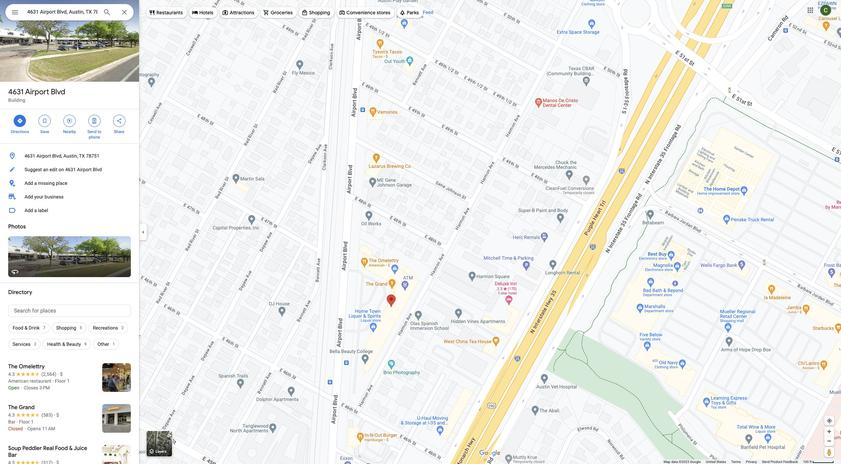 Task type: locate. For each thing, give the bounding box(es) containing it.
0 vertical spatial add
[[25, 181, 33, 186]]

actions for 4631 airport blvd region
[[0, 110, 139, 144]]

2 4.3 from the top
[[8, 413, 15, 419]]

4631 inside button
[[25, 154, 35, 159]]

zoom in image
[[828, 430, 833, 435]]

1 vertical spatial add
[[25, 194, 33, 200]]

⋅
[[20, 386, 23, 391], [24, 427, 26, 432]]

4631 for blvd
[[8, 87, 24, 97]]

(2,564)
[[41, 372, 56, 378]]

0 horizontal spatial shopping
[[56, 326, 76, 331]]

ft
[[810, 461, 813, 465]]

floor down (2,564)
[[55, 379, 66, 384]]

2 horizontal spatial 1
[[113, 342, 115, 347]]

recreations 2
[[93, 326, 124, 331]]

100
[[804, 461, 810, 465]]

airport left blvd,
[[36, 154, 51, 159]]

1 a from the top
[[34, 181, 37, 186]]

1 vertical spatial 4631
[[25, 154, 35, 159]]

· $ for omelettry
[[58, 372, 63, 378]]

the up american
[[8, 364, 18, 371]]

1 horizontal spatial blvd
[[93, 167, 102, 173]]

· right (2,564)
[[58, 372, 59, 378]]

shopping inside "4631 airport blvd" main content
[[56, 326, 76, 331]]

0 vertical spatial 4.3
[[8, 372, 15, 378]]

4631 airport blvd, austin, tx 78751 button
[[0, 149, 139, 163]]

2 inside recreations 2
[[122, 326, 124, 331]]

1 add from the top
[[25, 181, 33, 186]]

& left drink
[[25, 326, 28, 331]]

american
[[8, 379, 29, 384]]

airport for blvd,
[[36, 154, 51, 159]]

privacy button
[[747, 461, 758, 465]]

0 horizontal spatial &
[[25, 326, 28, 331]]

food right the real
[[55, 446, 68, 453]]

restaurants button
[[146, 4, 187, 21]]

1 vertical spatial floor
[[19, 420, 30, 425]]

1 inside other 1
[[113, 342, 115, 347]]

none text field inside "4631 airport blvd" main content
[[8, 305, 131, 318]]

1 horizontal spatial price: inexpensive image
[[60, 372, 63, 378]]

$ right (2,564)
[[60, 372, 63, 378]]

price: inexpensive image right (2,564)
[[60, 372, 63, 378]]

1 horizontal spatial floor
[[55, 379, 66, 384]]

1 vertical spatial the
[[8, 405, 18, 412]]

send
[[88, 130, 97, 134], [763, 461, 770, 465]]

1 vertical spatial 2
[[34, 342, 36, 347]]

send left product at the right bottom
[[763, 461, 770, 465]]

2 right services
[[34, 342, 36, 347]]

0 horizontal spatial price: inexpensive image
[[56, 413, 59, 419]]

send up phone
[[88, 130, 97, 134]]

groceries
[[271, 10, 293, 16]]

footer
[[664, 461, 804, 465]]

0 vertical spatial 4631
[[8, 87, 24, 97]]

0 vertical spatial send
[[88, 130, 97, 134]]

2 the from the top
[[8, 405, 18, 412]]

$ for the omelettry
[[60, 372, 63, 378]]

1 vertical spatial a
[[34, 208, 37, 214]]

add left your
[[25, 194, 33, 200]]

american restaurant · floor 1 open ⋅ closes 3 pm
[[8, 379, 70, 391]]

0 vertical spatial blvd
[[51, 87, 65, 97]]

1 vertical spatial bar
[[8, 453, 17, 460]]

$ right (583)
[[56, 413, 59, 419]]

1 vertical spatial airport
[[36, 154, 51, 159]]

1 horizontal spatial 1
[[67, 379, 70, 384]]

health
[[47, 342, 61, 348]]

food
[[13, 326, 23, 331], [55, 446, 68, 453]]

food left drink
[[13, 326, 23, 331]]

· $ right (2,564)
[[58, 372, 63, 378]]

product
[[771, 461, 783, 465]]

4.3
[[8, 372, 15, 378], [8, 413, 15, 419]]

1 vertical spatial food
[[55, 446, 68, 453]]

2 a from the top
[[34, 208, 37, 214]]

0 horizontal spatial send
[[88, 130, 97, 134]]

· $ right (583)
[[54, 413, 59, 419]]

2 for services
[[34, 342, 36, 347]]

bar · floor 1 closed ⋅ opens 11 am
[[8, 420, 55, 432]]

0 horizontal spatial ⋅
[[20, 386, 23, 391]]

0 vertical spatial food
[[13, 326, 23, 331]]

0 vertical spatial 1
[[113, 342, 115, 347]]

the omelettry
[[8, 364, 45, 371]]

1 vertical spatial ⋅
[[24, 427, 26, 432]]

$ for the grand
[[56, 413, 59, 419]]

place
[[56, 181, 67, 186]]

a for missing
[[34, 181, 37, 186]]

4631 up "suggest"
[[25, 154, 35, 159]]

1 inside american restaurant · floor 1 open ⋅ closes 3 pm
[[67, 379, 70, 384]]

real
[[43, 446, 54, 453]]

2 add from the top
[[25, 194, 33, 200]]

0 horizontal spatial food
[[13, 326, 23, 331]]

the left grand
[[8, 405, 18, 412]]

food inside soup peddler real food & juice bar
[[55, 446, 68, 453]]

2 vertical spatial 1
[[31, 420, 34, 425]]

hotels
[[199, 10, 214, 16]]

shopping
[[309, 10, 330, 16], [56, 326, 76, 331]]

add down "suggest"
[[25, 181, 33, 186]]

add a label
[[25, 208, 48, 214]]

& left juice
[[69, 446, 73, 453]]

2 vertical spatial 4631
[[65, 167, 76, 173]]

0 vertical spatial airport
[[25, 87, 49, 97]]

airport
[[25, 87, 49, 97], [36, 154, 51, 159], [77, 167, 92, 173]]

4631 airport blvd, austin, tx 78751
[[25, 154, 99, 159]]

· right (583)
[[54, 413, 55, 419]]

blvd
[[51, 87, 65, 97], [93, 167, 102, 173]]

price: inexpensive image
[[60, 372, 63, 378], [56, 413, 59, 419]]

0 vertical spatial 2
[[122, 326, 124, 331]]

4631
[[8, 87, 24, 97], [25, 154, 35, 159], [65, 167, 76, 173]]

1 up opens
[[31, 420, 34, 425]]

blvd inside button
[[93, 167, 102, 173]]

omelettry
[[19, 364, 45, 371]]

airport inside 4631 airport blvd, austin, tx 78751 button
[[36, 154, 51, 159]]

4631 airport blvd building
[[8, 87, 65, 103]]

2 vertical spatial airport
[[77, 167, 92, 173]]

4631 airport blvd main content
[[0, 0, 139, 465]]

a
[[34, 181, 37, 186], [34, 208, 37, 214]]

a left label
[[34, 208, 37, 214]]

phone
[[89, 135, 100, 140]]

a left 'missing'
[[34, 181, 37, 186]]

2 vertical spatial add
[[25, 208, 33, 214]]

0 horizontal spatial 4631
[[8, 87, 24, 97]]

send for send to phone
[[88, 130, 97, 134]]

1 horizontal spatial $
[[60, 372, 63, 378]]

0 vertical spatial a
[[34, 181, 37, 186]]

4631 inside button
[[65, 167, 76, 173]]

7
[[43, 326, 45, 331]]

floor
[[55, 379, 66, 384], [19, 420, 30, 425]]

78751
[[86, 154, 99, 159]]

footer containing map data ©2023 google
[[664, 461, 804, 465]]

0 horizontal spatial blvd
[[51, 87, 65, 97]]

send inside send to phone
[[88, 130, 97, 134]]

add left label
[[25, 208, 33, 214]]

4.3 inside image
[[8, 413, 15, 419]]

None text field
[[8, 305, 131, 318]]

the
[[8, 364, 18, 371], [8, 405, 18, 412]]

⋅ down american
[[20, 386, 23, 391]]

1 horizontal spatial &
[[62, 342, 65, 348]]

shopping 5
[[56, 326, 82, 331]]

send inside button
[[763, 461, 770, 465]]

1 vertical spatial 1
[[67, 379, 70, 384]]

save
[[40, 130, 49, 134]]

0 horizontal spatial 2
[[34, 342, 36, 347]]

convenience stores
[[347, 10, 391, 16]]

the grand
[[8, 405, 35, 412]]

soup peddler real food & juice bar link
[[0, 440, 139, 465]]

add for add your business
[[25, 194, 33, 200]]

2 vertical spatial &
[[69, 446, 73, 453]]

⋅ inside american restaurant · floor 1 open ⋅ closes 3 pm
[[20, 386, 23, 391]]

floor down 4.3 stars 583 reviews image
[[19, 420, 30, 425]]

health & beauty 9
[[47, 342, 87, 348]]

bar up 'closed' on the bottom left of the page
[[8, 420, 15, 425]]

building
[[8, 98, 25, 103]]

1 bar from the top
[[8, 420, 15, 425]]

parks button
[[397, 4, 423, 21]]

1 vertical spatial $
[[56, 413, 59, 419]]

1 vertical spatial 4.3
[[8, 413, 15, 419]]

0 vertical spatial shopping
[[309, 10, 330, 16]]

⋅ left opens
[[24, 427, 26, 432]]

0 vertical spatial price: inexpensive image
[[60, 372, 63, 378]]

1 vertical spatial &
[[62, 342, 65, 348]]

1 vertical spatial shopping
[[56, 326, 76, 331]]

floor inside american restaurant · floor 1 open ⋅ closes 3 pm
[[55, 379, 66, 384]]

&
[[25, 326, 28, 331], [62, 342, 65, 348], [69, 446, 73, 453]]

 search field
[[5, 4, 134, 22]]

shopping for shopping 5
[[56, 326, 76, 331]]

bar
[[8, 420, 15, 425], [8, 453, 17, 460]]

closed
[[8, 427, 23, 432]]

0 vertical spatial the
[[8, 364, 18, 371]]

floor inside 'bar · floor 1 closed ⋅ opens 11 am'
[[19, 420, 30, 425]]

airport inside 4631 airport blvd building
[[25, 87, 49, 97]]

1 vertical spatial · $
[[54, 413, 59, 419]]

0 vertical spatial $
[[60, 372, 63, 378]]

2 right "recreations"
[[122, 326, 124, 331]]

1 horizontal spatial 4631
[[25, 154, 35, 159]]

united states button
[[707, 461, 727, 465]]

1 vertical spatial send
[[763, 461, 770, 465]]

4.3 inside image
[[8, 372, 15, 378]]

groceries button
[[261, 4, 297, 21]]

None field
[[27, 8, 98, 16]]

0 horizontal spatial 1
[[31, 420, 34, 425]]

⋅ inside 'bar · floor 1 closed ⋅ opens 11 am'
[[24, 427, 26, 432]]

bar inside soup peddler real food & juice bar
[[8, 453, 17, 460]]

other 1
[[98, 342, 115, 348]]

0 vertical spatial floor
[[55, 379, 66, 384]]

1 vertical spatial blvd
[[93, 167, 102, 173]]

terms
[[732, 461, 742, 465]]

airport down tx
[[77, 167, 92, 173]]

· $
[[58, 372, 63, 378], [54, 413, 59, 419]]

bar up 4.5 stars 317 reviews image
[[8, 453, 17, 460]]

· $ for grand
[[54, 413, 59, 419]]

& right "health"
[[62, 342, 65, 348]]

services
[[13, 342, 31, 348]]

1 vertical spatial price: inexpensive image
[[56, 413, 59, 419]]

1 horizontal spatial food
[[55, 446, 68, 453]]

an
[[43, 167, 48, 173]]

4631 inside 4631 airport blvd building
[[8, 87, 24, 97]]

food & drink 7
[[13, 326, 45, 331]]

add for add a missing place
[[25, 181, 33, 186]]

0 horizontal spatial $
[[56, 413, 59, 419]]

airport up building at left
[[25, 87, 49, 97]]

price: inexpensive image for the omelettry
[[60, 372, 63, 378]]

(583)
[[41, 413, 53, 419]]

2 horizontal spatial &
[[69, 446, 73, 453]]

4631 up building at left
[[8, 87, 24, 97]]

united
[[707, 461, 716, 465]]

1 horizontal spatial send
[[763, 461, 770, 465]]

4.3 for the grand
[[8, 413, 15, 419]]

price: inexpensive image right (583)
[[56, 413, 59, 419]]

1 horizontal spatial ⋅
[[24, 427, 26, 432]]

1 right other
[[113, 342, 115, 347]]

2
[[122, 326, 124, 331], [34, 342, 36, 347]]

other
[[98, 342, 109, 348]]

1 horizontal spatial shopping
[[309, 10, 330, 16]]

4.3 down the grand
[[8, 413, 15, 419]]

shopping inside button
[[309, 10, 330, 16]]

4631 right on
[[65, 167, 76, 173]]

2 bar from the top
[[8, 453, 17, 460]]

$
[[60, 372, 63, 378], [56, 413, 59, 419]]

1 horizontal spatial 2
[[122, 326, 124, 331]]

2 horizontal spatial 4631
[[65, 167, 76, 173]]

1 right restaurant
[[67, 379, 70, 384]]

· down (2,564)
[[53, 379, 54, 384]]

4.3 stars 583 reviews image
[[8, 412, 53, 419]]

0 vertical spatial ⋅
[[20, 386, 23, 391]]

austin,
[[63, 154, 78, 159]]

0 vertical spatial · $
[[58, 372, 63, 378]]

2 inside services 2
[[34, 342, 36, 347]]

0 vertical spatial bar
[[8, 420, 15, 425]]

1 the from the top
[[8, 364, 18, 371]]

0 vertical spatial &
[[25, 326, 28, 331]]

a for label
[[34, 208, 37, 214]]

0 horizontal spatial floor
[[19, 420, 30, 425]]


[[91, 117, 97, 125]]

bar inside 'bar · floor 1 closed ⋅ opens 11 am'
[[8, 420, 15, 425]]

3 add from the top
[[25, 208, 33, 214]]

to
[[98, 130, 101, 134]]

airport inside suggest an edit on 4631 airport blvd button
[[77, 167, 92, 173]]


[[42, 117, 48, 125]]

1 4.3 from the top
[[8, 372, 15, 378]]

· up 'closed' on the bottom left of the page
[[17, 420, 18, 425]]

feedback
[[784, 461, 799, 465]]

4.3 up american
[[8, 372, 15, 378]]



Task type: describe. For each thing, give the bounding box(es) containing it.
open
[[8, 386, 19, 391]]

parks
[[407, 10, 419, 16]]

the for the grand
[[8, 405, 18, 412]]

price: inexpensive image for the grand
[[56, 413, 59, 419]]

& inside soup peddler real food & juice bar
[[69, 446, 73, 453]]

business
[[45, 194, 64, 200]]

data
[[672, 461, 679, 465]]

4.3 stars 2,564 reviews image
[[8, 371, 56, 378]]

shopping for shopping
[[309, 10, 330, 16]]

restaurant
[[30, 379, 51, 384]]


[[116, 117, 122, 125]]

blvd,
[[52, 154, 62, 159]]

shopping button
[[299, 4, 335, 21]]

stores
[[377, 10, 391, 16]]

11 am
[[42, 427, 55, 432]]

missing
[[38, 181, 55, 186]]

send product feedback button
[[763, 461, 799, 465]]

price: inexpensive image
[[56, 461, 59, 465]]

collapse side panel image
[[140, 229, 147, 236]]

add for add a label
[[25, 208, 33, 214]]

your
[[34, 194, 43, 200]]

directions
[[11, 130, 29, 134]]

restaurants
[[157, 10, 183, 16]]

3 pm
[[39, 386, 50, 391]]

nearby
[[63, 130, 76, 134]]

show street view coverage image
[[825, 448, 835, 458]]


[[67, 117, 73, 125]]

grand
[[19, 405, 35, 412]]

blvd inside 4631 airport blvd building
[[51, 87, 65, 97]]

add a missing place
[[25, 181, 67, 186]]

send for send product feedback
[[763, 461, 770, 465]]

map data ©2023 google
[[664, 461, 701, 465]]

hotels button
[[189, 4, 218, 21]]

· inside american restaurant · floor 1 open ⋅ closes 3 pm
[[53, 379, 54, 384]]

opens
[[27, 427, 41, 432]]

4631 for blvd,
[[25, 154, 35, 159]]

soup
[[8, 446, 21, 453]]

©2023
[[680, 461, 690, 465]]

google
[[691, 461, 701, 465]]

& for drink
[[25, 326, 28, 331]]

photos
[[8, 224, 26, 231]]

100 ft button
[[804, 461, 835, 465]]

share
[[114, 130, 124, 134]]

· inside 'bar · floor 1 closed ⋅ opens 11 am'
[[17, 420, 18, 425]]

add your business link
[[0, 190, 139, 204]]

states
[[717, 461, 727, 465]]

google account: christina overa  
(christinaovera9@gmail.com) image
[[821, 5, 832, 16]]

soup peddler real food & juice bar
[[8, 446, 87, 460]]

convenience stores button
[[337, 4, 395, 21]]

layers
[[156, 450, 167, 455]]

tx
[[79, 154, 85, 159]]

airport for blvd
[[25, 87, 49, 97]]

 button
[[5, 4, 25, 22]]

directory
[[8, 290, 32, 296]]

recreations
[[93, 326, 118, 331]]

convenience
[[347, 10, 376, 16]]

footer inside the google maps element
[[664, 461, 804, 465]]

& for beauty
[[62, 342, 65, 348]]

juice
[[74, 446, 87, 453]]

add a label button
[[0, 204, 139, 218]]

4.3 for the omelettry
[[8, 372, 15, 378]]

google maps element
[[0, 0, 842, 465]]

on
[[59, 167, 64, 173]]

terms button
[[732, 461, 742, 465]]

4631 Airport Blvd, Austin, TX 78751 field
[[5, 4, 134, 20]]

suggest
[[25, 167, 42, 173]]

100 ft
[[804, 461, 813, 465]]

peddler
[[22, 446, 42, 453]]

9
[[84, 342, 87, 347]]

closes
[[24, 386, 38, 391]]

attractions
[[230, 10, 255, 16]]


[[17, 117, 23, 125]]

privacy
[[747, 461, 758, 465]]

none field inside 4631 airport blvd, austin, tx 78751 'field'
[[27, 8, 98, 16]]

drink
[[29, 326, 40, 331]]

add a missing place button
[[0, 177, 139, 190]]

the for the omelettry
[[8, 364, 18, 371]]

label
[[38, 208, 48, 214]]

1 inside 'bar · floor 1 closed ⋅ opens 11 am'
[[31, 420, 34, 425]]

united states
[[707, 461, 727, 465]]

zoom out image
[[828, 439, 833, 444]]

2 for recreations
[[122, 326, 124, 331]]

add your business
[[25, 194, 64, 200]]

suggest an edit on 4631 airport blvd
[[25, 167, 102, 173]]

send to phone
[[88, 130, 101, 140]]

send product feedback
[[763, 461, 799, 465]]

show your location image
[[827, 419, 833, 425]]

edit
[[50, 167, 57, 173]]

map
[[664, 461, 671, 465]]

4.5 stars 317 reviews image
[[8, 460, 53, 465]]

attractions button
[[220, 4, 259, 21]]



Task type: vqa. For each thing, say whether or not it's contained in the screenshot.
the bottommost Price: Inexpensive image
yes



